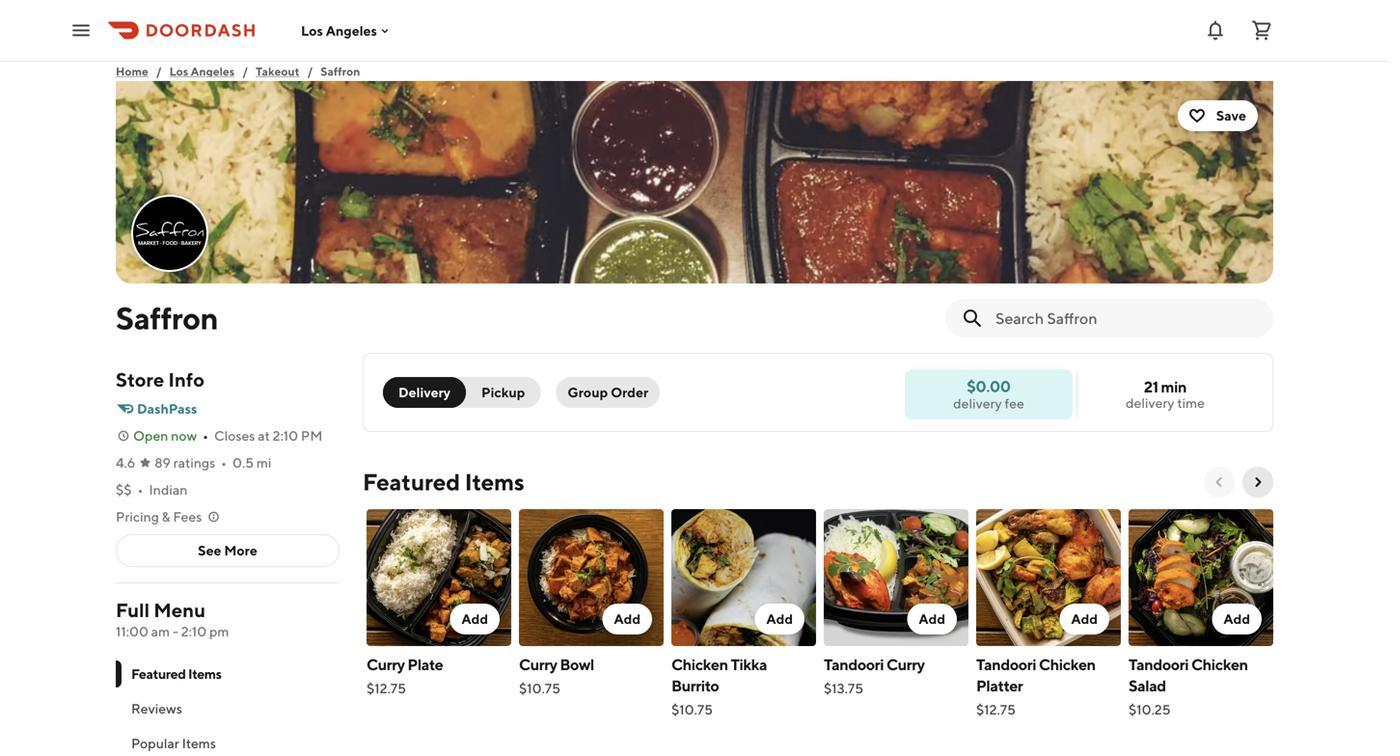 Task type: locate. For each thing, give the bounding box(es) containing it.
0 horizontal spatial saffron
[[116, 300, 218, 336]]

1 vertical spatial $10.75
[[672, 702, 713, 718]]

saffron
[[321, 65, 360, 78], [116, 300, 218, 336]]

tandoori for $13.75
[[824, 656, 884, 674]]

add for tandoori chicken salad
[[1224, 611, 1251, 627]]

0 vertical spatial 2:10
[[273, 428, 298, 444]]

chicken inside "tandoori chicken salad $10.25"
[[1192, 656, 1249, 674]]

1 vertical spatial saffron
[[116, 300, 218, 336]]

2 vertical spatial items
[[182, 736, 216, 752]]

closes
[[214, 428, 255, 444]]

0 vertical spatial saffron
[[321, 65, 360, 78]]

$10.75
[[519, 681, 561, 697], [672, 702, 713, 718]]

pickup
[[482, 385, 525, 401]]

time
[[1178, 395, 1205, 411]]

1 vertical spatial 2:10
[[181, 624, 207, 640]]

items
[[465, 469, 525, 496], [188, 666, 222, 682], [182, 736, 216, 752]]

3 curry from the left
[[887, 656, 925, 674]]

store info
[[116, 369, 205, 391]]

$10.25
[[1129, 702, 1171, 718]]

2:10 right the -
[[181, 624, 207, 640]]

2 vertical spatial •
[[138, 482, 143, 498]]

featured up reviews
[[131, 666, 186, 682]]

0 vertical spatial los
[[301, 22, 323, 38]]

see more button
[[117, 536, 339, 567]]

2 add button from the left
[[603, 604, 652, 635]]

0 horizontal spatial 2:10
[[181, 624, 207, 640]]

$0.00
[[967, 377, 1011, 396]]

$10.75 down bowl at the bottom left of page
[[519, 681, 561, 697]]

tandoori curry image
[[824, 510, 969, 647]]

0 vertical spatial $10.75
[[519, 681, 561, 697]]

• right now
[[203, 428, 208, 444]]

bowl
[[560, 656, 594, 674]]

0 horizontal spatial angeles
[[191, 65, 235, 78]]

reviews
[[131, 701, 182, 717]]

curry bowl $10.75
[[519, 656, 594, 697]]

notification bell image
[[1205, 19, 1228, 42]]

plate
[[408, 656, 443, 674]]

2 chicken from the left
[[1039, 656, 1096, 674]]

full
[[116, 599, 150, 622]]

1 vertical spatial los
[[169, 65, 188, 78]]

2 curry from the left
[[519, 656, 557, 674]]

4 add button from the left
[[908, 604, 957, 635]]

chicken tikka burrito image
[[672, 510, 817, 647]]

2 horizontal spatial •
[[221, 455, 227, 471]]

1 tandoori from the left
[[824, 656, 884, 674]]

open now
[[133, 428, 197, 444]]

1 horizontal spatial delivery
[[1126, 395, 1175, 411]]

tandoori inside "tandoori chicken salad $10.25"
[[1129, 656, 1189, 674]]

add button
[[450, 604, 500, 635], [603, 604, 652, 635], [755, 604, 805, 635], [908, 604, 957, 635], [1060, 604, 1110, 635], [1213, 604, 1262, 635]]

pricing & fees button
[[116, 508, 221, 527]]

see more
[[198, 543, 258, 559]]

curry plate image
[[367, 510, 512, 647]]

see
[[198, 543, 222, 559]]

$13.75
[[824, 681, 864, 697]]

add button for chicken tikka burrito
[[755, 604, 805, 635]]

platter
[[977, 677, 1023, 695]]

1 horizontal spatial •
[[203, 428, 208, 444]]

0 horizontal spatial los
[[169, 65, 188, 78]]

1 horizontal spatial tandoori
[[977, 656, 1037, 674]]

chicken up burrito
[[672, 656, 728, 674]]

home link
[[116, 62, 148, 81]]

Item Search search field
[[996, 308, 1259, 329]]

am
[[151, 624, 170, 640]]

chicken inside chicken tikka burrito $10.75
[[672, 656, 728, 674]]

saffron image
[[116, 81, 1274, 284], [133, 197, 207, 270]]

salad
[[1129, 677, 1167, 695]]

delivery left fee
[[954, 396, 1002, 412]]

los angeles
[[301, 22, 377, 38]]

featured items down order methods 'option group'
[[363, 469, 525, 496]]

/ right takeout
[[307, 65, 313, 78]]

tandoori up salad
[[1129, 656, 1189, 674]]

add for tandoori curry
[[919, 611, 946, 627]]

$10.75 down burrito
[[672, 702, 713, 718]]

6 add from the left
[[1224, 611, 1251, 627]]

1 horizontal spatial /
[[242, 65, 248, 78]]

0 horizontal spatial tandoori
[[824, 656, 884, 674]]

4 add from the left
[[919, 611, 946, 627]]

1 horizontal spatial $12.75
[[977, 702, 1016, 718]]

angeles
[[326, 22, 377, 38], [191, 65, 235, 78]]

tandoori for platter
[[977, 656, 1037, 674]]

curry left bowl at the bottom left of page
[[519, 656, 557, 674]]

add
[[462, 611, 488, 627], [614, 611, 641, 627], [767, 611, 793, 627], [919, 611, 946, 627], [1072, 611, 1098, 627], [1224, 611, 1251, 627]]

store
[[116, 369, 164, 391]]

tandoori
[[824, 656, 884, 674], [977, 656, 1037, 674], [1129, 656, 1189, 674]]

tandoori inside 'tandoori curry $13.75'
[[824, 656, 884, 674]]

curry inside curry plate $12.75
[[367, 656, 405, 674]]

89 ratings •
[[155, 455, 227, 471]]

1 curry from the left
[[367, 656, 405, 674]]

1 vertical spatial angeles
[[191, 65, 235, 78]]

items inside popular items "button"
[[182, 736, 216, 752]]

2 horizontal spatial curry
[[887, 656, 925, 674]]

at
[[258, 428, 270, 444]]

tandoori chicken salad $10.25
[[1129, 656, 1249, 718]]

5 add button from the left
[[1060, 604, 1110, 635]]

1 horizontal spatial curry
[[519, 656, 557, 674]]

chicken for tandoori chicken platter
[[1039, 656, 1096, 674]]

0 horizontal spatial delivery
[[954, 396, 1002, 412]]

0 horizontal spatial •
[[138, 482, 143, 498]]

2 horizontal spatial /
[[307, 65, 313, 78]]

1 add from the left
[[462, 611, 488, 627]]

popular
[[131, 736, 179, 752]]

chicken down tandoori chicken platter image
[[1039, 656, 1096, 674]]

0 horizontal spatial /
[[156, 65, 162, 78]]

popular items button
[[116, 727, 340, 756]]

featured
[[363, 469, 460, 496], [131, 666, 186, 682]]

open
[[133, 428, 168, 444]]

items right popular
[[182, 736, 216, 752]]

0 vertical spatial featured
[[363, 469, 460, 496]]

open menu image
[[69, 19, 93, 42]]

2:10 right at
[[273, 428, 298, 444]]

1 horizontal spatial chicken
[[1039, 656, 1096, 674]]

featured items up reviews
[[131, 666, 222, 682]]

0 horizontal spatial curry
[[367, 656, 405, 674]]

3 add button from the left
[[755, 604, 805, 635]]

delivery
[[1126, 395, 1175, 411], [954, 396, 1002, 412]]

0 horizontal spatial chicken
[[672, 656, 728, 674]]

curry for curry plate
[[367, 656, 405, 674]]

2:10
[[273, 428, 298, 444], [181, 624, 207, 640]]

saffron up store info
[[116, 300, 218, 336]]

• right $$
[[138, 482, 143, 498]]

$10.75 inside curry bowl $10.75
[[519, 681, 561, 697]]

2 horizontal spatial chicken
[[1192, 656, 1249, 674]]

3 tandoori from the left
[[1129, 656, 1189, 674]]

/ left takeout
[[242, 65, 248, 78]]

&
[[162, 509, 170, 525]]

featured down delivery option
[[363, 469, 460, 496]]

home / los angeles / takeout / saffron
[[116, 65, 360, 78]]

items down the pickup radio
[[465, 469, 525, 496]]

$$ • indian
[[116, 482, 188, 498]]

los up the home / los angeles / takeout / saffron
[[301, 22, 323, 38]]

0 vertical spatial items
[[465, 469, 525, 496]]

1 horizontal spatial featured
[[363, 469, 460, 496]]

1 horizontal spatial angeles
[[326, 22, 377, 38]]

curry inside curry bowl $10.75
[[519, 656, 557, 674]]

pm
[[209, 624, 229, 640]]

1 horizontal spatial 2:10
[[273, 428, 298, 444]]

0 horizontal spatial featured items
[[131, 666, 222, 682]]

4.6
[[116, 455, 135, 471]]

chicken inside tandoori chicken platter $12.75
[[1039, 656, 1096, 674]]

min
[[1162, 378, 1187, 396]]

delivery left time
[[1126, 395, 1175, 411]]

delivery inside 21 min delivery time
[[1126, 395, 1175, 411]]

curry
[[367, 656, 405, 674], [519, 656, 557, 674], [887, 656, 925, 674]]

1 add button from the left
[[450, 604, 500, 635]]

$12.75
[[367, 681, 406, 697], [977, 702, 1016, 718]]

chicken
[[672, 656, 728, 674], [1039, 656, 1096, 674], [1192, 656, 1249, 674]]

saffron down los angeles
[[321, 65, 360, 78]]

featured items
[[363, 469, 525, 496], [131, 666, 222, 682]]

delivery inside $0.00 delivery fee
[[954, 396, 1002, 412]]

0 horizontal spatial $12.75
[[367, 681, 406, 697]]

2 tandoori from the left
[[977, 656, 1037, 674]]

indian
[[149, 482, 188, 498]]

6 add button from the left
[[1213, 604, 1262, 635]]

2 add from the left
[[614, 611, 641, 627]]

los
[[301, 22, 323, 38], [169, 65, 188, 78]]

tandoori chicken platter $12.75
[[977, 656, 1096, 718]]

1 horizontal spatial featured items
[[363, 469, 525, 496]]

/
[[156, 65, 162, 78], [242, 65, 248, 78], [307, 65, 313, 78]]

1 vertical spatial $12.75
[[977, 702, 1016, 718]]

1 horizontal spatial $10.75
[[672, 702, 713, 718]]

3 add from the left
[[767, 611, 793, 627]]

takeout
[[256, 65, 300, 78]]

/ right home
[[156, 65, 162, 78]]

popular items
[[131, 736, 216, 752]]

curry down tandoori curry image
[[887, 656, 925, 674]]

0 horizontal spatial $10.75
[[519, 681, 561, 697]]

takeout link
[[256, 62, 300, 81]]

items up reviews button
[[188, 666, 222, 682]]

tandoori for salad
[[1129, 656, 1189, 674]]

los right the home link
[[169, 65, 188, 78]]

tandoori chicken platter image
[[977, 510, 1122, 647]]

curry left "plate"
[[367, 656, 405, 674]]

chicken down tandoori chicken salad image
[[1192, 656, 1249, 674]]

previous button of carousel image
[[1212, 475, 1228, 490]]

• left 0.5
[[221, 455, 227, 471]]

burrito
[[672, 677, 719, 695]]

0 horizontal spatial featured
[[131, 666, 186, 682]]

tandoori up $13.75
[[824, 656, 884, 674]]

3 chicken from the left
[[1192, 656, 1249, 674]]

tandoori inside tandoori chicken platter $12.75
[[977, 656, 1037, 674]]

1 horizontal spatial saffron
[[321, 65, 360, 78]]

0 vertical spatial $12.75
[[367, 681, 406, 697]]

2 horizontal spatial tandoori
[[1129, 656, 1189, 674]]

tandoori up platter
[[977, 656, 1037, 674]]

$10.75 inside chicken tikka burrito $10.75
[[672, 702, 713, 718]]

•
[[203, 428, 208, 444], [221, 455, 227, 471], [138, 482, 143, 498]]

add button for curry plate
[[450, 604, 500, 635]]

5 add from the left
[[1072, 611, 1098, 627]]

fees
[[173, 509, 202, 525]]

1 chicken from the left
[[672, 656, 728, 674]]

0 items, open order cart image
[[1251, 19, 1274, 42]]



Task type: describe. For each thing, give the bounding box(es) containing it.
featured inside heading
[[363, 469, 460, 496]]

now
[[171, 428, 197, 444]]

2:10 inside full menu 11:00 am - 2:10 pm
[[181, 624, 207, 640]]

dashpass
[[137, 401, 197, 417]]

add for curry bowl
[[614, 611, 641, 627]]

1 vertical spatial •
[[221, 455, 227, 471]]

tandoori curry $13.75
[[824, 656, 925, 697]]

$$
[[116, 482, 132, 498]]

items inside featured items heading
[[465, 469, 525, 496]]

Delivery radio
[[383, 377, 466, 408]]

curry inside 'tandoori curry $13.75'
[[887, 656, 925, 674]]

add for chicken tikka burrito
[[767, 611, 793, 627]]

pricing & fees
[[116, 509, 202, 525]]

reviews button
[[116, 692, 340, 727]]

2 / from the left
[[242, 65, 248, 78]]

featured items heading
[[363, 467, 525, 498]]

pricing
[[116, 509, 159, 525]]

mi
[[257, 455, 272, 471]]

0.5 mi
[[233, 455, 272, 471]]

chicken for tandoori chicken salad
[[1192, 656, 1249, 674]]

order methods option group
[[383, 377, 541, 408]]

fee
[[1005, 396, 1025, 412]]

$12.75 inside curry plate $12.75
[[367, 681, 406, 697]]

menu
[[154, 599, 206, 622]]

1 / from the left
[[156, 65, 162, 78]]

info
[[168, 369, 205, 391]]

0 vertical spatial angeles
[[326, 22, 377, 38]]

$0.00 delivery fee
[[954, 377, 1025, 412]]

add for curry plate
[[462, 611, 488, 627]]

group
[[568, 385, 608, 401]]

21 min delivery time
[[1126, 378, 1205, 411]]

home
[[116, 65, 148, 78]]

more
[[224, 543, 258, 559]]

add button for tandoori chicken platter
[[1060, 604, 1110, 635]]

add button for curry bowl
[[603, 604, 652, 635]]

• closes at 2:10 pm
[[203, 428, 323, 444]]

curry plate $12.75
[[367, 656, 443, 697]]

add button for tandoori curry
[[908, 604, 957, 635]]

los angeles button
[[301, 22, 393, 38]]

save
[[1217, 108, 1247, 124]]

pm
[[301, 428, 323, 444]]

0 vertical spatial •
[[203, 428, 208, 444]]

0.5
[[233, 455, 254, 471]]

1 vertical spatial items
[[188, 666, 222, 682]]

next button of carousel image
[[1251, 475, 1266, 490]]

$12.75 inside tandoori chicken platter $12.75
[[977, 702, 1016, 718]]

21
[[1145, 378, 1159, 396]]

ratings
[[173, 455, 215, 471]]

curry bowl image
[[519, 510, 664, 647]]

full menu 11:00 am - 2:10 pm
[[116, 599, 229, 640]]

tikka
[[731, 656, 767, 674]]

3 / from the left
[[307, 65, 313, 78]]

group order button
[[556, 377, 660, 408]]

-
[[173, 624, 178, 640]]

1 vertical spatial featured
[[131, 666, 186, 682]]

0 vertical spatial featured items
[[363, 469, 525, 496]]

chicken tikka burrito $10.75
[[672, 656, 767, 718]]

Pickup radio
[[455, 377, 541, 408]]

11:00
[[116, 624, 149, 640]]

add button for tandoori chicken salad
[[1213, 604, 1262, 635]]

delivery
[[399, 385, 451, 401]]

89
[[155, 455, 171, 471]]

order
[[611, 385, 649, 401]]

add for tandoori chicken platter
[[1072, 611, 1098, 627]]

group order
[[568, 385, 649, 401]]

tandoori chicken salad image
[[1129, 510, 1274, 647]]

save button
[[1178, 100, 1259, 131]]

1 horizontal spatial los
[[301, 22, 323, 38]]

1 vertical spatial featured items
[[131, 666, 222, 682]]

curry for curry bowl
[[519, 656, 557, 674]]

los angeles link
[[169, 62, 235, 81]]



Task type: vqa. For each thing, say whether or not it's contained in the screenshot.


